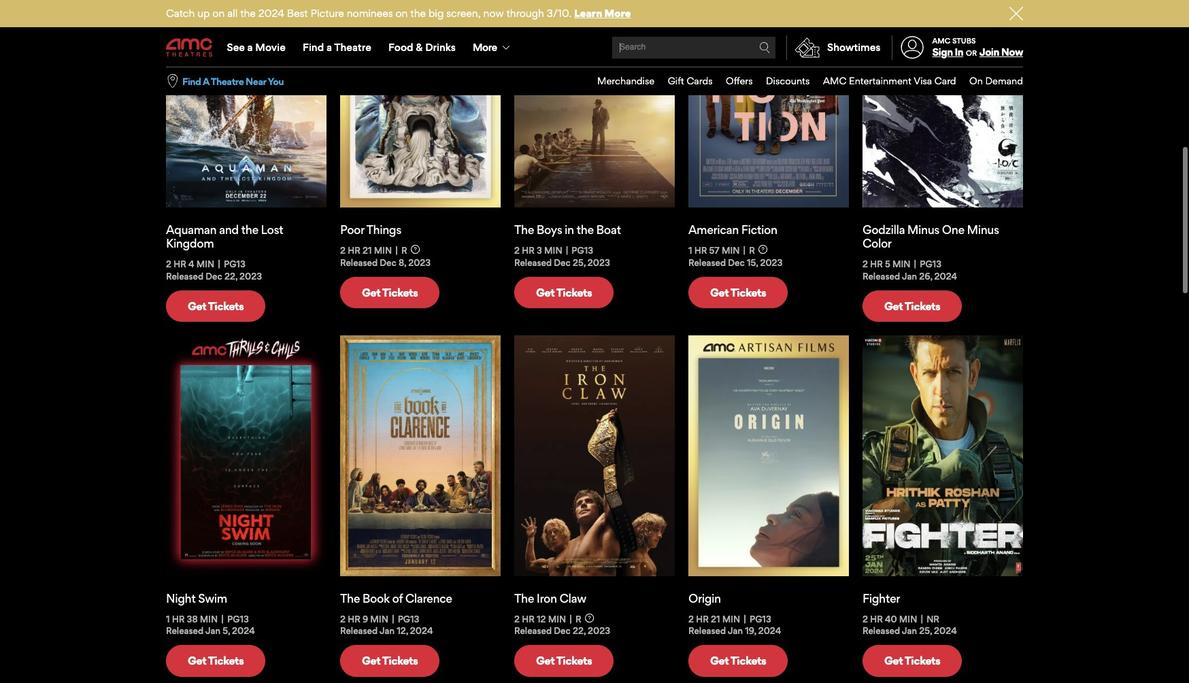 Task type: locate. For each thing, give the bounding box(es) containing it.
pg13 up 12,
[[398, 614, 420, 625]]

2 hr 5 min button
[[863, 259, 911, 271]]

submit search icon image
[[760, 42, 771, 53]]

38
[[187, 614, 198, 625]]

2024 right 12,
[[410, 626, 433, 637]]

get tickets down released dec 15, 2023
[[711, 286, 767, 299]]

movie poster for fighter image
[[863, 336, 1024, 577]]

0 horizontal spatial 2 hr 21 min button
[[340, 245, 392, 257]]

2 hr 3 min button
[[515, 245, 563, 257]]

0 vertical spatial find
[[303, 41, 324, 54]]

jan inside pg13 released jan 12, 2024
[[380, 626, 395, 637]]

2 hr 21 min button down origin
[[689, 614, 741, 626]]

26,
[[920, 271, 933, 281]]

amc inside amc entertainment visa card link
[[824, 75, 847, 87]]

get for things
[[362, 286, 381, 299]]

godzilla minus one minus color
[[863, 223, 1000, 251]]

hr for american fiction
[[695, 245, 707, 256]]

get tickets down released dec 8, 2023
[[362, 286, 418, 299]]

2 hr 9 min
[[340, 614, 389, 625]]

on demand
[[970, 75, 1024, 87]]

boat
[[597, 223, 621, 237]]

jan inside nr released jan 25, 2024
[[903, 626, 918, 637]]

hr left the 40
[[871, 614, 883, 625]]

the boys in the boat
[[515, 223, 621, 237]]

released inside pg13 released jan 26, 2024
[[863, 271, 901, 281]]

a
[[247, 41, 253, 54], [327, 41, 332, 54]]

dec left 8,
[[380, 257, 397, 268]]

jan left 12,
[[380, 626, 395, 637]]

5
[[886, 259, 891, 270]]

2024 inside pg13 released jan 12, 2024
[[410, 626, 433, 637]]

0 horizontal spatial a
[[247, 41, 253, 54]]

1 vertical spatial menu
[[584, 67, 1024, 95]]

hr left 12
[[522, 614, 535, 625]]

get tickets link for boys
[[515, 277, 614, 308]]

menu
[[166, 29, 1024, 67], [584, 67, 1024, 95]]

min inside 'button'
[[545, 245, 563, 256]]

0 horizontal spatial 25,
[[573, 257, 586, 268]]

pg13 released jan 5, 2024
[[166, 614, 255, 637]]

the right 'all'
[[240, 7, 256, 20]]

a right see
[[247, 41, 253, 54]]

2024 inside pg13 released jan 26, 2024
[[935, 271, 958, 281]]

cards
[[687, 75, 713, 87]]

get tickets link down released dec 15, 2023
[[689, 277, 788, 308]]

pg13 inside pg13 released dec 25, 2023
[[572, 245, 594, 256]]

jan left 26,
[[903, 271, 918, 281]]

min for swim
[[200, 614, 218, 625]]

released for the boys in the boat
[[515, 257, 552, 268]]

get tickets down 12,
[[362, 654, 418, 668]]

2024 right 5,
[[232, 626, 255, 637]]

a inside 'link'
[[247, 41, 253, 54]]

pg13
[[572, 245, 594, 256], [224, 259, 246, 270], [920, 259, 942, 270], [227, 614, 249, 625], [398, 614, 420, 625], [750, 614, 772, 625]]

pg13 down the boys in the boat link
[[572, 245, 594, 256]]

25, inside nr released jan 25, 2024
[[920, 626, 932, 637]]

min right 38
[[200, 614, 218, 625]]

8,
[[399, 257, 406, 268]]

0 vertical spatial 21
[[363, 245, 372, 256]]

min for boys
[[545, 245, 563, 256]]

2 hr 9 min button
[[340, 614, 389, 626]]

2024 right the 19, in the right bottom of the page
[[759, 626, 782, 637]]

pg13 for swim
[[227, 614, 249, 625]]

r button up 8,
[[402, 245, 420, 256]]

1 horizontal spatial more information about image
[[759, 245, 768, 254]]

min for iron
[[548, 614, 567, 625]]

1 a from the left
[[247, 41, 253, 54]]

2023 right 15,
[[761, 257, 783, 268]]

released down 2 hr 4 min
[[166, 271, 204, 281]]

get for and
[[188, 299, 206, 313]]

amc inside amc stubs sign in or join now
[[933, 36, 951, 46]]

get for fiction
[[711, 286, 729, 299]]

0 horizontal spatial on
[[213, 7, 225, 20]]

released down "1 hr 57 min"
[[689, 257, 726, 268]]

dec left 15,
[[729, 257, 745, 268]]

2 inside button
[[863, 259, 869, 270]]

2 left the 40
[[863, 614, 869, 625]]

movie poster for the boys in the boat image
[[515, 0, 675, 208]]

more right learn
[[605, 7, 631, 20]]

2 left 4
[[166, 259, 172, 270]]

get tickets for things
[[362, 286, 418, 299]]

tickets down pg13 released dec 25, 2023 on the top
[[557, 286, 592, 299]]

the up '2 hr 9 min'
[[340, 592, 360, 606]]

1 vertical spatial 2 hr 21 min button
[[689, 614, 741, 626]]

22, down aquaman and the lost kingdom
[[225, 271, 237, 281]]

tickets down 15,
[[731, 286, 767, 299]]

1 horizontal spatial 25,
[[920, 626, 932, 637]]

amc up sign
[[933, 36, 951, 46]]

1 horizontal spatial 21
[[711, 614, 720, 625]]

0 horizontal spatial theatre
[[211, 75, 244, 87]]

hr left 4
[[174, 259, 186, 270]]

theatre inside find a theatre link
[[334, 41, 372, 54]]

a down picture
[[327, 41, 332, 54]]

released for origin
[[689, 626, 726, 637]]

get tickets link down released dec 8, 2023
[[340, 277, 440, 308]]

released down '2 hr 9 min'
[[340, 626, 378, 637]]

hr left 5
[[871, 259, 883, 270]]

1
[[689, 245, 693, 256], [166, 614, 170, 625]]

get tickets link down pg13 released dec 25, 2023 on the top
[[515, 277, 614, 308]]

2023 down more information about image
[[588, 626, 611, 637]]

amc stubs sign in or join now
[[933, 36, 1024, 59]]

get tickets down pg13 released dec 25, 2023 on the top
[[536, 286, 592, 299]]

0 horizontal spatial r button
[[402, 245, 420, 256]]

2024 down nr
[[935, 626, 958, 637]]

the for the boys in the boat
[[515, 223, 534, 237]]

dec down 2 hr 4 min
[[206, 271, 222, 281]]

2 for the book of clarence
[[340, 614, 346, 625]]

1 left the 57
[[689, 245, 693, 256]]

get tickets for book
[[362, 654, 418, 668]]

screen,
[[447, 7, 481, 20]]

released down 2 hr 5 min
[[863, 271, 901, 281]]

0 horizontal spatial minus
[[908, 223, 940, 237]]

theatre inside find a theatre near you button
[[211, 75, 244, 87]]

2024 right 26,
[[935, 271, 958, 281]]

21 down poor things
[[363, 245, 372, 256]]

min up released dec 8, 2023
[[374, 245, 392, 256]]

menu down the showtimes image
[[584, 67, 1024, 95]]

2 for fighter
[[863, 614, 869, 625]]

get tickets for and
[[188, 299, 244, 313]]

get tickets for boys
[[536, 286, 592, 299]]

tickets for fiction
[[731, 286, 767, 299]]

0 vertical spatial 2 hr 21 min button
[[340, 245, 392, 257]]

hr for fighter
[[871, 614, 883, 625]]

r left more information about image
[[576, 614, 582, 625]]

in
[[565, 223, 574, 237]]

2 hr 12 min
[[515, 614, 567, 625]]

more information about image for things
[[411, 245, 420, 254]]

get down pg13 released dec 25, 2023 on the top
[[536, 286, 555, 299]]

get tickets for fiction
[[711, 286, 767, 299]]

more information about image
[[585, 614, 594, 623]]

see a movie
[[227, 41, 286, 54]]

1 horizontal spatial find
[[303, 41, 324, 54]]

2 hr 21 min button for origin
[[689, 614, 741, 626]]

pg13 released jan 26, 2024
[[863, 259, 958, 281]]

find inside menu
[[303, 41, 324, 54]]

1 vertical spatial 21
[[711, 614, 720, 625]]

find inside button
[[182, 75, 201, 87]]

0 vertical spatial amc
[[933, 36, 951, 46]]

1 horizontal spatial on
[[396, 7, 408, 20]]

dec for poor things
[[380, 257, 397, 268]]

25, down nr
[[920, 626, 932, 637]]

min inside "button"
[[548, 614, 567, 625]]

get tickets down 26,
[[885, 299, 941, 313]]

0 vertical spatial theatre
[[334, 41, 372, 54]]

2023 down the boys in the boat link
[[588, 257, 610, 268]]

get for swim
[[188, 654, 206, 668]]

2023 inside pg13 released dec 22, 2023
[[240, 271, 262, 281]]

hr inside "button"
[[522, 614, 535, 625]]

0 horizontal spatial find
[[182, 75, 201, 87]]

more down the now
[[473, 41, 497, 54]]

hr for the boys in the boat
[[522, 245, 535, 256]]

min inside button
[[893, 259, 911, 270]]

aquaman and the lost kingdom
[[166, 223, 283, 251]]

0 vertical spatial 1
[[689, 245, 693, 256]]

2 hr 4 min
[[166, 259, 215, 270]]

2 horizontal spatial r button
[[750, 245, 768, 256]]

40
[[886, 614, 898, 625]]

25, down in
[[573, 257, 586, 268]]

amc logo image
[[166, 38, 214, 57], [166, 38, 214, 57]]

pg13 inside pg13 released dec 22, 2023
[[224, 259, 246, 270]]

more information about image
[[411, 245, 420, 254], [759, 245, 768, 254]]

get tickets link
[[340, 277, 440, 308], [515, 277, 614, 308], [689, 277, 788, 308], [166, 290, 266, 322], [863, 290, 963, 322], [166, 646, 266, 677], [340, 646, 440, 677], [515, 646, 614, 677], [689, 646, 788, 677], [863, 646, 963, 677]]

get tickets down released dec 22, 2023
[[536, 654, 592, 668]]

0 horizontal spatial more
[[473, 41, 497, 54]]

2
[[340, 245, 346, 256], [515, 245, 520, 256], [166, 259, 172, 270], [863, 259, 869, 270], [340, 614, 346, 625], [515, 614, 520, 625], [689, 614, 694, 625], [863, 614, 869, 625]]

21 for poor things
[[363, 245, 372, 256]]

0 horizontal spatial more information about image
[[411, 245, 420, 254]]

1 horizontal spatial minus
[[968, 223, 1000, 237]]

minus left one
[[908, 223, 940, 237]]

movie poster for night swim image
[[166, 336, 327, 577]]

amc down showtimes link
[[824, 75, 847, 87]]

0 vertical spatial 22,
[[225, 271, 237, 281]]

get tickets link for iron
[[515, 646, 614, 677]]

0 horizontal spatial 1
[[166, 614, 170, 625]]

min right 3
[[545, 245, 563, 256]]

0 horizontal spatial r
[[402, 245, 407, 256]]

pg13 up the 19, in the right bottom of the page
[[750, 614, 772, 625]]

released inside pg13 released dec 25, 2023
[[515, 257, 552, 268]]

2 for aquaman and the lost kingdom
[[166, 259, 172, 270]]

1 horizontal spatial amc
[[933, 36, 951, 46]]

menu containing more
[[166, 29, 1024, 67]]

1 horizontal spatial theatre
[[334, 41, 372, 54]]

2 minus from the left
[[968, 223, 1000, 237]]

or
[[966, 48, 978, 58]]

r up 15,
[[750, 245, 755, 256]]

all
[[227, 7, 238, 20]]

22, inside pg13 released dec 22, 2023
[[225, 271, 237, 281]]

min right 9
[[370, 614, 389, 625]]

r for fiction
[[750, 245, 755, 256]]

dec for the iron claw
[[554, 626, 571, 637]]

merchandise
[[598, 75, 655, 87]]

catch
[[166, 7, 195, 20]]

r up 8,
[[402, 245, 407, 256]]

2024 inside pg13 released jan 19, 2024
[[759, 626, 782, 637]]

more inside more button
[[473, 41, 497, 54]]

1 on from the left
[[213, 7, 225, 20]]

1 horizontal spatial 1
[[689, 245, 693, 256]]

get tickets link for and
[[166, 290, 266, 322]]

min up released dec 15, 2023
[[722, 245, 740, 256]]

amc for sign
[[933, 36, 951, 46]]

4
[[189, 259, 194, 270]]

picture
[[311, 7, 344, 20]]

gift
[[668, 75, 685, 87]]

dec down 2 hr 12 min
[[554, 626, 571, 637]]

1 left 38
[[166, 614, 170, 625]]

on
[[213, 7, 225, 20], [396, 7, 408, 20]]

get tickets
[[362, 286, 418, 299], [536, 286, 592, 299], [711, 286, 767, 299], [188, 299, 244, 313], [885, 299, 941, 313], [188, 654, 244, 668], [362, 654, 418, 668], [536, 654, 592, 668], [711, 654, 767, 668], [885, 654, 941, 668]]

0 vertical spatial more
[[605, 7, 631, 20]]

stubs
[[953, 36, 977, 46]]

aquaman
[[166, 223, 217, 237]]

2024 inside pg13 released jan 5, 2024
[[232, 626, 255, 637]]

poor
[[340, 223, 364, 237]]

get tickets link down 26,
[[863, 290, 963, 322]]

0 vertical spatial menu
[[166, 29, 1024, 67]]

get tickets down the 19, in the right bottom of the page
[[711, 654, 767, 668]]

1 for night swim
[[166, 614, 170, 625]]

amc for visa
[[824, 75, 847, 87]]

1 vertical spatial 25,
[[920, 626, 932, 637]]

2 hr 21 min down origin
[[689, 614, 741, 625]]

released down origin
[[689, 626, 726, 637]]

tickets down pg13 released dec 22, 2023
[[208, 299, 244, 313]]

hr down origin
[[696, 614, 709, 625]]

tickets for and
[[208, 299, 244, 313]]

get tickets link for fiction
[[689, 277, 788, 308]]

0 horizontal spatial 2 hr 21 min
[[340, 245, 392, 256]]

1 horizontal spatial r button
[[576, 614, 594, 625]]

tickets down 5,
[[208, 654, 244, 668]]

get down pg13 released jan 12, 2024 at the bottom left of the page
[[362, 654, 381, 668]]

r button
[[402, 245, 420, 256], [750, 245, 768, 256], [576, 614, 594, 625]]

american fiction
[[689, 223, 778, 237]]

pg13 released dec 25, 2023
[[515, 245, 610, 268]]

the inside aquaman and the lost kingdom
[[241, 223, 259, 237]]

get tickets link for minus
[[863, 290, 963, 322]]

released inside pg13 released jan 5, 2024
[[166, 626, 204, 637]]

hr inside 'button'
[[522, 245, 535, 256]]

get tickets down 5,
[[188, 654, 244, 668]]

card
[[935, 75, 957, 87]]

theatre for a
[[211, 75, 244, 87]]

min for book
[[370, 614, 389, 625]]

get
[[362, 286, 381, 299], [536, 286, 555, 299], [711, 286, 729, 299], [188, 299, 206, 313], [885, 299, 903, 313], [188, 654, 206, 668], [362, 654, 381, 668], [536, 654, 555, 668], [711, 654, 729, 668], [885, 654, 903, 668]]

the book of clarence link
[[340, 592, 501, 606]]

get for book
[[362, 654, 381, 668]]

r button for american fiction
[[750, 245, 768, 256]]

discounts
[[766, 75, 810, 87]]

r button up 15,
[[750, 245, 768, 256]]

0 horizontal spatial 21
[[363, 245, 372, 256]]

lost
[[261, 223, 283, 237]]

movie
[[255, 41, 286, 54]]

released inside pg13 released jan 19, 2024
[[689, 626, 726, 637]]

hr for poor things
[[348, 245, 361, 256]]

22, down more information about image
[[573, 626, 586, 637]]

1 horizontal spatial 2 hr 21 min
[[689, 614, 741, 625]]

tickets down released dec 22, 2023
[[557, 654, 592, 668]]

released down 1 hr 38 min
[[166, 626, 204, 637]]

2 more information about image from the left
[[759, 245, 768, 254]]

1 horizontal spatial r
[[576, 614, 582, 625]]

2 left 5
[[863, 259, 869, 270]]

released inside pg13 released jan 12, 2024
[[340, 626, 378, 637]]

on demand link
[[957, 67, 1024, 95]]

2 hr 21 min for poor things
[[340, 245, 392, 256]]

hr for the book of clarence
[[348, 614, 361, 625]]

r
[[402, 245, 407, 256], [750, 245, 755, 256], [576, 614, 582, 625]]

tickets down nr released jan 25, 2024
[[905, 654, 941, 668]]

pg13 down aquaman and the lost kingdom
[[224, 259, 246, 270]]

movie poster for the iron claw image
[[515, 336, 675, 577]]

1 vertical spatial 22,
[[573, 626, 586, 637]]

min
[[374, 245, 392, 256], [545, 245, 563, 256], [722, 245, 740, 256], [196, 259, 215, 270], [893, 259, 911, 270], [200, 614, 218, 625], [370, 614, 389, 625], [548, 614, 567, 625], [723, 614, 741, 625], [900, 614, 918, 625]]

pg13 inside pg13 released jan 5, 2024
[[227, 614, 249, 625]]

get tickets link down the 19, in the right bottom of the page
[[689, 646, 788, 677]]

1 horizontal spatial a
[[327, 41, 332, 54]]

pg13 for book
[[398, 614, 420, 625]]

2024 for fighter
[[935, 626, 958, 637]]

get down released dec 15, 2023
[[711, 286, 729, 299]]

tickets down 26,
[[905, 299, 941, 313]]

2023 down the aquaman and the lost kingdom link
[[240, 271, 262, 281]]

amc entertainment visa card
[[824, 75, 957, 87]]

2 down origin
[[689, 614, 694, 625]]

2 inside 'button'
[[515, 245, 520, 256]]

jan inside pg13 released jan 5, 2024
[[206, 626, 221, 637]]

2 a from the left
[[327, 41, 332, 54]]

2 left 12
[[515, 614, 520, 625]]

food & drinks link
[[380, 29, 465, 67]]

dec
[[380, 257, 397, 268], [554, 257, 571, 268], [729, 257, 745, 268], [206, 271, 222, 281], [554, 626, 571, 637]]

theatre
[[334, 41, 372, 54], [211, 75, 244, 87]]

night
[[166, 592, 196, 606]]

0 vertical spatial 2 hr 21 min
[[340, 245, 392, 256]]

21 for origin
[[711, 614, 720, 625]]

the up 2 hr 3 min
[[515, 223, 534, 237]]

1 vertical spatial find
[[182, 75, 201, 87]]

pg13 inside pg13 released jan 12, 2024
[[398, 614, 420, 625]]

2 hr 4 min button
[[166, 259, 215, 271]]

the iron claw link
[[515, 592, 675, 606]]

2 horizontal spatial r
[[750, 245, 755, 256]]

2024 inside nr released jan 25, 2024
[[935, 626, 958, 637]]

0 vertical spatial 25,
[[573, 257, 586, 268]]

a
[[203, 75, 209, 87]]

released down 2 hr 12 min
[[515, 626, 552, 637]]

2023
[[409, 257, 431, 268], [588, 257, 610, 268], [761, 257, 783, 268], [240, 271, 262, 281], [588, 626, 611, 637]]

25, inside pg13 released dec 25, 2023
[[573, 257, 586, 268]]

jan inside pg13 released jan 26, 2024
[[903, 271, 918, 281]]

get tickets link down 5,
[[166, 646, 266, 677]]

find a theatre link
[[294, 29, 380, 67]]

the
[[240, 7, 256, 20], [411, 7, 426, 20], [241, 223, 259, 237], [577, 223, 594, 237]]

1 horizontal spatial 2 hr 21 min button
[[689, 614, 741, 626]]

dec inside pg13 released dec 22, 2023
[[206, 271, 222, 281]]

1 vertical spatial 1
[[166, 614, 170, 625]]

pg13 inside pg13 released jan 19, 2024
[[750, 614, 772, 625]]

amc
[[933, 36, 951, 46], [824, 75, 847, 87]]

2 hr 5 min
[[863, 259, 911, 270]]

hr for origin
[[696, 614, 709, 625]]

hr inside button
[[871, 259, 883, 270]]

released inside pg13 released dec 22, 2023
[[166, 271, 204, 281]]

origin link
[[689, 592, 849, 606]]

get down released dec 22, 2023
[[536, 654, 555, 668]]

released inside nr released jan 25, 2024
[[863, 626, 901, 637]]

visa
[[914, 75, 933, 87]]

get down pg13 released jan 26, 2024
[[885, 299, 903, 313]]

big
[[429, 7, 444, 20]]

0 horizontal spatial amc
[[824, 75, 847, 87]]

1 vertical spatial amc
[[824, 75, 847, 87]]

1 vertical spatial more
[[473, 41, 497, 54]]

find down picture
[[303, 41, 324, 54]]

2 hr 21 min button for poor things
[[340, 245, 392, 257]]

released dec 15, 2023
[[689, 257, 783, 268]]

get tickets down pg13 released dec 22, 2023
[[188, 299, 244, 313]]

1 vertical spatial 2 hr 21 min
[[689, 614, 741, 625]]

jan left the 19, in the right bottom of the page
[[728, 626, 743, 637]]

3/10.
[[547, 7, 572, 20]]

2 hr 21 min
[[340, 245, 392, 256], [689, 614, 741, 625]]

0 horizontal spatial 22,
[[225, 271, 237, 281]]

1 vertical spatial theatre
[[211, 75, 244, 87]]

pg13 released dec 22, 2023
[[166, 259, 262, 281]]

pg13 inside pg13 released jan 26, 2024
[[920, 259, 942, 270]]

more information about image down the poor things link
[[411, 245, 420, 254]]

released for godzilla minus one minus color
[[863, 271, 901, 281]]

r button for poor things
[[402, 245, 420, 256]]

pg13 up 26,
[[920, 259, 942, 270]]

1 more information about image from the left
[[411, 245, 420, 254]]

2 inside "button"
[[515, 614, 520, 625]]

1 horizontal spatial 22,
[[573, 626, 586, 637]]

hr for aquaman and the lost kingdom
[[174, 259, 186, 270]]

movie poster for origin image
[[689, 336, 849, 577]]

origin
[[689, 592, 721, 606]]

showtimes image
[[788, 35, 828, 60]]



Task type: describe. For each thing, give the bounding box(es) containing it.
showtimes
[[828, 41, 881, 54]]

tickets for minus
[[905, 299, 941, 313]]

hr for night swim
[[172, 614, 185, 625]]

the left big
[[411, 7, 426, 20]]

nr
[[927, 614, 940, 625]]

get down nr released jan 25, 2024
[[885, 654, 903, 668]]

r for iron
[[576, 614, 582, 625]]

pg13 for minus
[[920, 259, 942, 270]]

american fiction link
[[689, 223, 849, 237]]

see a movie link
[[218, 29, 294, 67]]

2 for godzilla minus one minus color
[[863, 259, 869, 270]]

best
[[287, 7, 308, 20]]

find for find a theatre near you
[[182, 75, 201, 87]]

9
[[363, 614, 368, 625]]

&
[[416, 41, 423, 54]]

2 hr 21 min for origin
[[689, 614, 741, 625]]

get tickets for swim
[[188, 654, 244, 668]]

swim
[[198, 592, 227, 606]]

movie poster for poor things image
[[340, 0, 501, 208]]

min down origin link
[[723, 614, 741, 625]]

learn more link
[[574, 7, 631, 20]]

tickets down the 19, in the right bottom of the page
[[731, 654, 767, 668]]

2 for origin
[[689, 614, 694, 625]]

fighter
[[863, 592, 901, 606]]

3
[[537, 245, 542, 256]]

drinks
[[426, 41, 456, 54]]

2 hr 40 min button
[[863, 614, 918, 626]]

night swim
[[166, 592, 227, 606]]

get tickets link for swim
[[166, 646, 266, 677]]

2024 for night swim
[[232, 626, 255, 637]]

fighter link
[[863, 592, 1024, 606]]

25, for fighter
[[920, 626, 932, 637]]

get tickets link down nr released jan 25, 2024
[[863, 646, 963, 677]]

released for aquaman and the lost kingdom
[[166, 271, 204, 281]]

find a theatre near you
[[182, 75, 284, 87]]

iron
[[537, 592, 557, 606]]

2 for poor things
[[340, 245, 346, 256]]

r button for the iron claw
[[576, 614, 594, 625]]

the for the iron claw
[[515, 592, 534, 606]]

join now button
[[980, 46, 1024, 59]]

amc entertainment visa card link
[[810, 67, 957, 95]]

1 hr 38 min
[[166, 614, 218, 625]]

menu containing merchandise
[[584, 67, 1024, 95]]

get for minus
[[885, 299, 903, 313]]

tickets for book
[[382, 654, 418, 668]]

featured
[[166, 42, 282, 75]]

min right the 40
[[900, 614, 918, 625]]

discounts link
[[753, 67, 810, 95]]

r for things
[[402, 245, 407, 256]]

get for boys
[[536, 286, 555, 299]]

find a theatre
[[303, 41, 372, 54]]

now
[[484, 7, 504, 20]]

the right in
[[577, 223, 594, 237]]

movie poster for american fiction image
[[689, 0, 849, 208]]

hr for godzilla minus one minus color
[[871, 259, 883, 270]]

poor things link
[[340, 223, 501, 237]]

tickets for iron
[[557, 654, 592, 668]]

get tickets link for book
[[340, 646, 440, 677]]

showtimes link
[[787, 35, 881, 60]]

get tickets down nr released jan 25, 2024
[[885, 654, 941, 668]]

see
[[227, 41, 245, 54]]

tickets for things
[[382, 286, 418, 299]]

book
[[363, 592, 390, 606]]

theatre for a
[[334, 41, 372, 54]]

fiction
[[742, 223, 778, 237]]

released dec 8, 2023
[[340, 257, 431, 268]]

through
[[507, 7, 545, 20]]

search the AMC website text field
[[618, 43, 760, 53]]

get tickets for iron
[[536, 654, 592, 668]]

gift cards link
[[655, 67, 713, 95]]

jan inside pg13 released jan 19, 2024
[[728, 626, 743, 637]]

19,
[[745, 626, 757, 637]]

clarence
[[405, 592, 452, 606]]

movie poster for aquaman and the lost kingdom image
[[166, 0, 327, 208]]

merchandise link
[[584, 67, 655, 95]]

find for find a theatre
[[303, 41, 324, 54]]

jan for book
[[380, 626, 395, 637]]

2023 for american fiction
[[761, 257, 783, 268]]

released for the book of clarence
[[340, 626, 378, 637]]

pg13 for and
[[224, 259, 246, 270]]

join
[[980, 46, 1000, 59]]

57
[[710, 245, 720, 256]]

released for fighter
[[863, 626, 901, 637]]

25, for the boys in the boat
[[573, 257, 586, 268]]

a for movie
[[247, 41, 253, 54]]

pg13 for boys
[[572, 245, 594, 256]]

min for things
[[374, 245, 392, 256]]

and
[[219, 223, 239, 237]]

sign
[[933, 46, 953, 59]]

food & drinks
[[389, 41, 456, 54]]

released for night swim
[[166, 626, 204, 637]]

of
[[392, 592, 403, 606]]

min for and
[[196, 259, 215, 270]]

1 minus from the left
[[908, 223, 940, 237]]

dec for american fiction
[[729, 257, 745, 268]]

1 for american fiction
[[689, 245, 693, 256]]

a for theatre
[[327, 41, 332, 54]]

movie poster for godzilla minus one minus color image
[[863, 0, 1024, 208]]

15,
[[747, 257, 758, 268]]

movie poster for the book of clarence image
[[340, 336, 501, 577]]

godzilla minus one minus color link
[[863, 223, 1024, 251]]

in
[[955, 46, 964, 59]]

up
[[198, 7, 210, 20]]

jan for swim
[[206, 626, 221, 637]]

get tickets for minus
[[885, 299, 941, 313]]

cookie consent banner dialog
[[0, 647, 1190, 683]]

more information about image for fiction
[[759, 245, 768, 254]]

hr for the iron claw
[[522, 614, 535, 625]]

2024 left best
[[258, 7, 284, 20]]

2 on from the left
[[396, 7, 408, 20]]

american
[[689, 223, 739, 237]]

2024 for the book of clarence
[[410, 626, 433, 637]]

the book of clarence
[[340, 592, 452, 606]]

find a theatre near you button
[[182, 75, 284, 88]]

get for iron
[[536, 654, 555, 668]]

claw
[[560, 592, 587, 606]]

featured movies
[[166, 42, 382, 75]]

user profile image
[[894, 36, 932, 59]]

released down poor
[[340, 257, 378, 268]]

one
[[943, 223, 965, 237]]

more button
[[465, 29, 522, 67]]

nr released jan 25, 2024
[[863, 614, 958, 637]]

movies
[[288, 42, 382, 75]]

get tickets link for things
[[340, 277, 440, 308]]

1 horizontal spatial more
[[605, 7, 631, 20]]

sign in or join amc stubs element
[[892, 29, 1024, 67]]

offers link
[[713, 67, 753, 95]]

tickets for swim
[[208, 654, 244, 668]]

2024 for origin
[[759, 626, 782, 637]]

near
[[246, 75, 266, 87]]

min for minus
[[893, 259, 911, 270]]

nominees
[[347, 7, 393, 20]]

2023 inside pg13 released dec 25, 2023
[[588, 257, 610, 268]]

dec inside pg13 released dec 25, 2023
[[554, 257, 571, 268]]

min for fiction
[[722, 245, 740, 256]]

2 hr 3 min
[[515, 245, 563, 256]]

you
[[268, 75, 284, 87]]

2 for the boys in the boat
[[515, 245, 520, 256]]

learn
[[574, 7, 603, 20]]

night swim link
[[166, 592, 327, 606]]

the boys in the boat link
[[515, 223, 675, 237]]

pg13 released jan 12, 2024
[[340, 614, 433, 637]]

2 hr 40 min
[[863, 614, 918, 625]]

now
[[1002, 46, 1024, 59]]

jan for minus
[[903, 271, 918, 281]]

2024 for godzilla minus one minus color
[[935, 271, 958, 281]]

demand
[[986, 75, 1024, 87]]

godzilla
[[863, 223, 905, 237]]

kingdom
[[166, 236, 214, 251]]

2023 for the iron claw
[[588, 626, 611, 637]]

5,
[[223, 626, 230, 637]]

get down pg13 released jan 19, 2024
[[711, 654, 729, 668]]

2 hr 12 min button
[[515, 614, 567, 626]]

tickets for boys
[[557, 286, 592, 299]]

2 for the iron claw
[[515, 614, 520, 625]]

the iron claw
[[515, 592, 587, 606]]

entertainment
[[849, 75, 912, 87]]

the for the book of clarence
[[340, 592, 360, 606]]

1 hr 57 min button
[[689, 245, 740, 257]]

2023 for poor things
[[409, 257, 431, 268]]

aquaman and the lost kingdom link
[[166, 223, 327, 251]]



Task type: vqa. For each thing, say whether or not it's contained in the screenshot.


